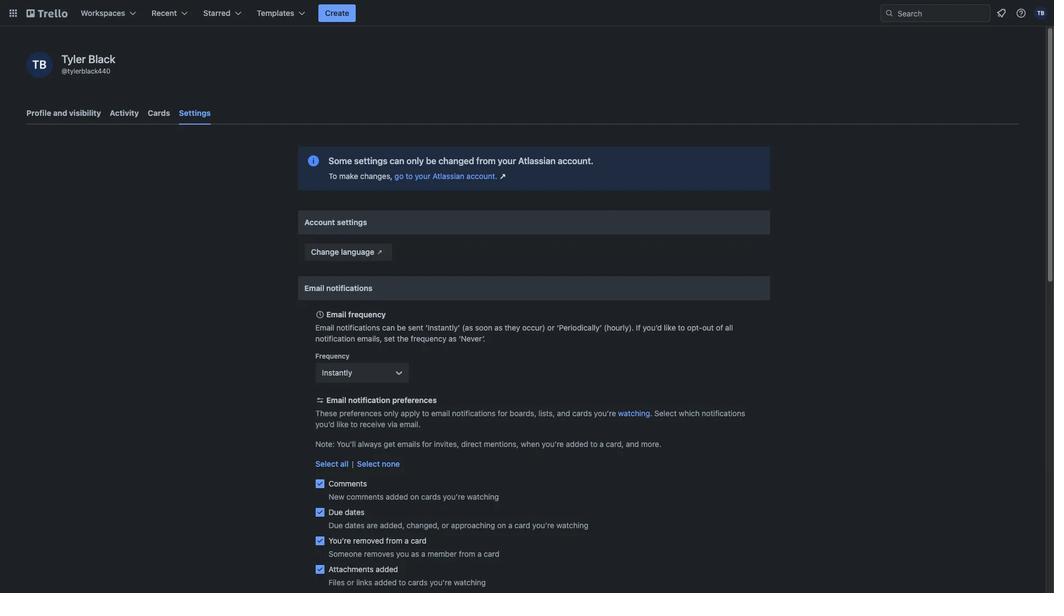 Task type: vqa. For each thing, say whether or not it's contained in the screenshot.
"Members" link
no



Task type: describe. For each thing, give the bounding box(es) containing it.
occur)
[[522, 323, 546, 332]]

due for due dates are added, changed, or approaching on a card you're watching
[[329, 521, 343, 530]]

templates button
[[250, 4, 312, 22]]

due dates
[[329, 508, 365, 517]]

when
[[521, 439, 540, 449]]

profile
[[26, 108, 51, 118]]

from for changed
[[476, 156, 496, 166]]

due for due dates
[[329, 508, 343, 517]]

recent button
[[145, 4, 195, 22]]

instantly
[[322, 368, 352, 377]]

frequency
[[316, 352, 350, 360]]

primary element
[[0, 0, 1055, 26]]

you're removed from a card
[[329, 536, 427, 545]]

some
[[329, 156, 352, 166]]

emails,
[[357, 334, 382, 343]]

tyler black @ tylerblack440
[[62, 53, 115, 75]]

tylerblack440
[[68, 67, 110, 75]]

1 vertical spatial all
[[340, 459, 349, 469]]

go to your atlassian account. link
[[395, 171, 509, 182]]

notifications up email frequency
[[327, 283, 373, 293]]

recent
[[152, 8, 177, 18]]

removed
[[353, 536, 384, 545]]

select none button
[[357, 459, 400, 470]]

email notifications
[[305, 283, 373, 293]]

soon
[[475, 323, 493, 332]]

0 vertical spatial cards
[[573, 409, 592, 418]]

these
[[316, 409, 337, 418]]

tyler
[[62, 53, 86, 65]]

0 horizontal spatial select
[[316, 459, 338, 469]]

added,
[[380, 521, 405, 530]]

'instantly'
[[426, 323, 460, 332]]

notifications inside email notifications can be sent 'instantly' (as soon as they occur) or 'periodically' (hourly). if you'd like to opt-out of all notification emails, set the frequency as 'never'.
[[337, 323, 380, 332]]

sent
[[408, 323, 424, 332]]

always
[[358, 439, 382, 449]]

select inside . select which notifications you'd like to receive via email.
[[655, 409, 677, 418]]

0 horizontal spatial frequency
[[348, 310, 386, 319]]

notification inside email notifications can be sent 'instantly' (as soon as they occur) or 'periodically' (hourly). if you'd like to opt-out of all notification emails, set the frequency as 'never'.
[[316, 334, 355, 343]]

to left card,
[[591, 439, 598, 449]]

email
[[431, 409, 450, 418]]

email notification preferences
[[327, 395, 437, 405]]

settings for account
[[337, 218, 367, 227]]

2 vertical spatial cards
[[408, 578, 428, 587]]

'never'.
[[459, 334, 486, 343]]

notifications up 'direct'
[[452, 409, 496, 418]]

you're
[[329, 536, 351, 545]]

be inside email notifications can be sent 'instantly' (as soon as they occur) or 'periodically' (hourly). if you'd like to opt-out of all notification emails, set the frequency as 'never'.
[[397, 323, 406, 332]]

black
[[88, 53, 115, 65]]

email for email notifications can be sent 'instantly' (as soon as they occur) or 'periodically' (hourly). if you'd like to opt-out of all notification emails, set the frequency as 'never'.
[[316, 323, 335, 332]]

if
[[636, 323, 641, 332]]

attachments
[[329, 565, 374, 574]]

invites,
[[434, 439, 459, 449]]

via
[[388, 420, 398, 429]]

they
[[505, 323, 520, 332]]

1 vertical spatial only
[[384, 409, 399, 418]]

changes,
[[360, 171, 393, 181]]

to down you
[[399, 578, 406, 587]]

are
[[367, 521, 378, 530]]

comments
[[329, 479, 367, 488]]

removes
[[364, 549, 394, 559]]

none
[[382, 459, 400, 469]]

cards link
[[148, 103, 170, 123]]

select all | select none
[[316, 459, 400, 469]]

settings for some
[[354, 156, 388, 166]]

1 vertical spatial preferences
[[339, 409, 382, 418]]

to right go at left top
[[406, 171, 413, 181]]

email frequency
[[327, 310, 386, 319]]

receive
[[360, 420, 386, 429]]

change
[[311, 247, 339, 257]]

0 horizontal spatial or
[[347, 578, 354, 587]]

changed
[[439, 156, 474, 166]]

create
[[325, 8, 349, 18]]

language
[[341, 247, 375, 257]]

change language
[[311, 247, 375, 257]]

(as
[[462, 323, 473, 332]]

settings link
[[179, 103, 211, 125]]

1 vertical spatial for
[[422, 439, 432, 449]]

all inside email notifications can be sent 'instantly' (as soon as they occur) or 'periodically' (hourly). if you'd like to opt-out of all notification emails, set the frequency as 'never'.
[[726, 323, 733, 332]]

which
[[679, 409, 700, 418]]

opt-
[[688, 323, 703, 332]]

lists,
[[539, 409, 555, 418]]

starred button
[[197, 4, 248, 22]]

1 vertical spatial cards
[[421, 492, 441, 502]]

activity link
[[110, 103, 139, 123]]

1 horizontal spatial select
[[357, 459, 380, 469]]

some settings can only be changed from your atlassian account.
[[329, 156, 594, 166]]

2 horizontal spatial card
[[515, 521, 531, 530]]

select all button
[[316, 459, 349, 470]]

the
[[397, 334, 409, 343]]

more.
[[641, 439, 662, 449]]

dates for due dates are added, changed, or approaching on a card you're watching
[[345, 521, 365, 530]]

new
[[329, 492, 345, 502]]

1 horizontal spatial only
[[407, 156, 424, 166]]

workspaces button
[[74, 4, 143, 22]]

cards
[[148, 108, 170, 118]]

account settings
[[305, 218, 367, 227]]

can for settings
[[390, 156, 405, 166]]

email for email notification preferences
[[327, 395, 347, 405]]

1 horizontal spatial card
[[484, 549, 500, 559]]

go to your atlassian account.
[[395, 171, 498, 181]]

to
[[329, 171, 337, 181]]

.
[[651, 409, 653, 418]]

0 notifications image
[[995, 7, 1009, 20]]

workspaces
[[81, 8, 125, 18]]

@
[[62, 67, 68, 75]]

comments
[[347, 492, 384, 502]]

1 horizontal spatial and
[[557, 409, 570, 418]]

files or links added to cards you're watching
[[329, 578, 486, 587]]

create button
[[319, 4, 356, 22]]

1 vertical spatial account.
[[467, 171, 498, 181]]

0 vertical spatial be
[[426, 156, 437, 166]]

email.
[[400, 420, 421, 429]]



Task type: locate. For each thing, give the bounding box(es) containing it.
0 horizontal spatial from
[[386, 536, 403, 545]]

1 due from the top
[[329, 508, 343, 517]]

added right links
[[375, 578, 397, 587]]

for right emails
[[422, 439, 432, 449]]

be up go to your atlassian account.
[[426, 156, 437, 166]]

you'd inside . select which notifications you'd like to receive via email.
[[316, 420, 335, 429]]

email up frequency
[[316, 323, 335, 332]]

frequency up emails,
[[348, 310, 386, 319]]

1 vertical spatial dates
[[345, 521, 365, 530]]

1 horizontal spatial account.
[[558, 156, 594, 166]]

cards right 'lists,'
[[573, 409, 592, 418]]

card,
[[606, 439, 624, 449]]

all
[[726, 323, 733, 332], [340, 459, 349, 469]]

frequency down sent
[[411, 334, 447, 343]]

like left opt- at the right of the page
[[664, 323, 676, 332]]

2 horizontal spatial from
[[476, 156, 496, 166]]

can up "set"
[[382, 323, 395, 332]]

approaching
[[451, 521, 495, 530]]

and right card,
[[626, 439, 639, 449]]

2 dates from the top
[[345, 521, 365, 530]]

card down approaching
[[484, 549, 500, 559]]

0 horizontal spatial and
[[53, 108, 67, 118]]

1 vertical spatial your
[[415, 171, 431, 181]]

can for notifications
[[382, 323, 395, 332]]

0 vertical spatial account.
[[558, 156, 594, 166]]

added down "removes" at the left
[[376, 565, 398, 574]]

1 horizontal spatial or
[[442, 521, 449, 530]]

can up go at left top
[[390, 156, 405, 166]]

member
[[428, 549, 457, 559]]

added
[[566, 439, 589, 449], [386, 492, 408, 502], [376, 565, 398, 574], [375, 578, 397, 587]]

back to home image
[[26, 4, 68, 22]]

on
[[410, 492, 419, 502], [498, 521, 506, 530]]

notification up receive
[[348, 395, 390, 405]]

1 horizontal spatial like
[[664, 323, 676, 332]]

0 vertical spatial from
[[476, 156, 496, 166]]

2 horizontal spatial or
[[548, 323, 555, 332]]

cards down someone removes you as a member from a card
[[408, 578, 428, 587]]

0 vertical spatial on
[[410, 492, 419, 502]]

1 vertical spatial due
[[329, 521, 343, 530]]

or down attachments
[[347, 578, 354, 587]]

make
[[339, 171, 358, 181]]

notifications down email frequency
[[337, 323, 380, 332]]

email inside email notifications can be sent 'instantly' (as soon as they occur) or 'periodically' (hourly). if you'd like to opt-out of all notification emails, set the frequency as 'never'.
[[316, 323, 335, 332]]

1 vertical spatial notification
[[348, 395, 390, 405]]

2 due from the top
[[329, 521, 343, 530]]

1 dates from the top
[[345, 508, 365, 517]]

0 horizontal spatial as
[[411, 549, 419, 559]]

note:
[[316, 439, 335, 449]]

visibility
[[69, 108, 101, 118]]

to left opt- at the right of the page
[[678, 323, 685, 332]]

1 horizontal spatial for
[[498, 409, 508, 418]]

on up "changed," at the bottom
[[410, 492, 419, 502]]

0 horizontal spatial on
[[410, 492, 419, 502]]

you're
[[594, 409, 616, 418], [542, 439, 564, 449], [443, 492, 465, 502], [533, 521, 555, 530], [430, 578, 452, 587]]

due down new
[[329, 508, 343, 517]]

boards,
[[510, 409, 537, 418]]

templates
[[257, 8, 294, 18]]

1 horizontal spatial on
[[498, 521, 506, 530]]

open information menu image
[[1016, 8, 1027, 19]]

0 vertical spatial and
[[53, 108, 67, 118]]

email down email notifications
[[327, 310, 347, 319]]

as right you
[[411, 549, 419, 559]]

preferences up apply
[[392, 395, 437, 405]]

0 vertical spatial frequency
[[348, 310, 386, 319]]

atlassian
[[518, 156, 556, 166], [433, 171, 465, 181]]

1 horizontal spatial from
[[459, 549, 476, 559]]

1 horizontal spatial preferences
[[392, 395, 437, 405]]

tyler black (tylerblack440) image
[[1035, 7, 1048, 20], [26, 52, 53, 78]]

cards
[[573, 409, 592, 418], [421, 492, 441, 502], [408, 578, 428, 587]]

activity
[[110, 108, 139, 118]]

account.
[[558, 156, 594, 166], [467, 171, 498, 181]]

a left card,
[[600, 439, 604, 449]]

changed,
[[407, 521, 440, 530]]

settings
[[179, 108, 211, 118]]

0 vertical spatial atlassian
[[518, 156, 556, 166]]

only up go to your atlassian account.
[[407, 156, 424, 166]]

0 horizontal spatial preferences
[[339, 409, 382, 418]]

account
[[305, 218, 335, 227]]

0 vertical spatial as
[[495, 323, 503, 332]]

links
[[356, 578, 372, 587]]

and right 'lists,'
[[557, 409, 570, 418]]

as down 'instantly'
[[449, 334, 457, 343]]

1 vertical spatial and
[[557, 409, 570, 418]]

0 vertical spatial only
[[407, 156, 424, 166]]

a down approaching
[[478, 549, 482, 559]]

2 horizontal spatial and
[[626, 439, 639, 449]]

0 horizontal spatial like
[[337, 420, 349, 429]]

profile and visibility
[[26, 108, 101, 118]]

card up someone removes you as a member from a card
[[411, 536, 427, 545]]

you'd right if
[[643, 323, 662, 332]]

these preferences only apply to email notifications for boards, lists, and cards you're watching
[[316, 409, 651, 418]]

to left receive
[[351, 420, 358, 429]]

due up you're
[[329, 521, 343, 530]]

or right "changed," at the bottom
[[442, 521, 449, 530]]

watching link
[[618, 409, 651, 418]]

or
[[548, 323, 555, 332], [442, 521, 449, 530], [347, 578, 354, 587]]

0 vertical spatial preferences
[[392, 395, 437, 405]]

your right changed
[[498, 156, 516, 166]]

as
[[495, 323, 503, 332], [449, 334, 457, 343], [411, 549, 419, 559]]

email down change
[[305, 283, 325, 293]]

1 horizontal spatial you'd
[[643, 323, 662, 332]]

a
[[600, 439, 604, 449], [509, 521, 513, 530], [405, 536, 409, 545], [422, 549, 426, 559], [478, 549, 482, 559]]

Search field
[[894, 5, 990, 21]]

a left member
[[422, 549, 426, 559]]

card right approaching
[[515, 521, 531, 530]]

0 horizontal spatial atlassian
[[433, 171, 465, 181]]

to inside . select which notifications you'd like to receive via email.
[[351, 420, 358, 429]]

dates for due dates
[[345, 508, 365, 517]]

like inside email notifications can be sent 'instantly' (as soon as they occur) or 'periodically' (hourly). if you'd like to opt-out of all notification emails, set the frequency as 'never'.
[[664, 323, 676, 332]]

be up the
[[397, 323, 406, 332]]

2 horizontal spatial as
[[495, 323, 503, 332]]

notification up frequency
[[316, 334, 355, 343]]

0 horizontal spatial be
[[397, 323, 406, 332]]

1 vertical spatial settings
[[337, 218, 367, 227]]

|
[[352, 459, 354, 469]]

for
[[498, 409, 508, 418], [422, 439, 432, 449]]

0 vertical spatial settings
[[354, 156, 388, 166]]

on right approaching
[[498, 521, 506, 530]]

0 vertical spatial dates
[[345, 508, 365, 517]]

0 horizontal spatial card
[[411, 536, 427, 545]]

go
[[395, 171, 404, 181]]

a up you
[[405, 536, 409, 545]]

watching
[[618, 409, 651, 418], [467, 492, 499, 502], [557, 521, 589, 530], [454, 578, 486, 587]]

from right changed
[[476, 156, 496, 166]]

1 vertical spatial like
[[337, 420, 349, 429]]

2 vertical spatial card
[[484, 549, 500, 559]]

or right occur)
[[548, 323, 555, 332]]

or inside email notifications can be sent 'instantly' (as soon as they occur) or 'periodically' (hourly). if you'd like to opt-out of all notification emails, set the frequency as 'never'.
[[548, 323, 555, 332]]

(hourly).
[[604, 323, 634, 332]]

tyler black (tylerblack440) image inside primary element
[[1035, 7, 1048, 20]]

email notifications can be sent 'instantly' (as soon as they occur) or 'periodically' (hourly). if you'd like to opt-out of all notification emails, set the frequency as 'never'.
[[316, 323, 733, 343]]

for left boards,
[[498, 409, 508, 418]]

1 horizontal spatial be
[[426, 156, 437, 166]]

0 horizontal spatial account.
[[467, 171, 498, 181]]

frequency
[[348, 310, 386, 319], [411, 334, 447, 343]]

tyler black (tylerblack440) image right open information menu image
[[1035, 7, 1048, 20]]

0 vertical spatial notification
[[316, 334, 355, 343]]

you'd down these
[[316, 420, 335, 429]]

1 horizontal spatial as
[[449, 334, 457, 343]]

someone removes you as a member from a card
[[329, 549, 500, 559]]

only up via
[[384, 409, 399, 418]]

0 vertical spatial all
[[726, 323, 733, 332]]

select down note:
[[316, 459, 338, 469]]

0 vertical spatial for
[[498, 409, 508, 418]]

1 vertical spatial on
[[498, 521, 506, 530]]

you'd inside email notifications can be sent 'instantly' (as soon as they occur) or 'periodically' (hourly). if you'd like to opt-out of all notification emails, set the frequency as 'never'.
[[643, 323, 662, 332]]

settings up language
[[337, 218, 367, 227]]

1 vertical spatial from
[[386, 536, 403, 545]]

0 horizontal spatial you'd
[[316, 420, 335, 429]]

added up added,
[[386, 492, 408, 502]]

from for member
[[459, 549, 476, 559]]

1 horizontal spatial tyler black (tylerblack440) image
[[1035, 7, 1048, 20]]

added left card,
[[566, 439, 589, 449]]

someone
[[329, 549, 362, 559]]

due dates are added, changed, or approaching on a card you're watching
[[329, 521, 589, 530]]

to left email
[[422, 409, 429, 418]]

1 horizontal spatial your
[[498, 156, 516, 166]]

1 vertical spatial be
[[397, 323, 406, 332]]

1 vertical spatial as
[[449, 334, 457, 343]]

0 vertical spatial due
[[329, 508, 343, 517]]

0 vertical spatial or
[[548, 323, 555, 332]]

attachments added
[[329, 565, 398, 574]]

1 vertical spatial can
[[382, 323, 395, 332]]

1 vertical spatial or
[[442, 521, 449, 530]]

2 vertical spatial and
[[626, 439, 639, 449]]

all left |
[[340, 459, 349, 469]]

of
[[716, 323, 724, 332]]

notifications right which
[[702, 409, 746, 418]]

apply
[[401, 409, 420, 418]]

emails
[[398, 439, 420, 449]]

mentions,
[[484, 439, 519, 449]]

cards up "changed," at the bottom
[[421, 492, 441, 502]]

you
[[396, 549, 409, 559]]

2 horizontal spatial select
[[655, 409, 677, 418]]

email
[[305, 283, 325, 293], [327, 310, 347, 319], [316, 323, 335, 332], [327, 395, 347, 405]]

select
[[655, 409, 677, 418], [316, 459, 338, 469], [357, 459, 380, 469]]

1 horizontal spatial atlassian
[[518, 156, 556, 166]]

to
[[406, 171, 413, 181], [678, 323, 685, 332], [422, 409, 429, 418], [351, 420, 358, 429], [591, 439, 598, 449], [399, 578, 406, 587]]

frequency inside email notifications can be sent 'instantly' (as soon as they occur) or 'periodically' (hourly). if you'd like to opt-out of all notification emails, set the frequency as 'never'.
[[411, 334, 447, 343]]

as left 'they'
[[495, 323, 503, 332]]

from right member
[[459, 549, 476, 559]]

0 horizontal spatial all
[[340, 459, 349, 469]]

2 vertical spatial or
[[347, 578, 354, 587]]

dates down due dates
[[345, 521, 365, 530]]

0 horizontal spatial only
[[384, 409, 399, 418]]

0 vertical spatial like
[[664, 323, 676, 332]]

email for email notifications
[[305, 283, 325, 293]]

0 vertical spatial you'd
[[643, 323, 662, 332]]

1 vertical spatial frequency
[[411, 334, 447, 343]]

card
[[515, 521, 531, 530], [411, 536, 427, 545], [484, 549, 500, 559]]

note: you'll always get emails for invites, direct mentions, when you're added to a card, and more.
[[316, 439, 662, 449]]

0 vertical spatial tyler black (tylerblack440) image
[[1035, 7, 1048, 20]]

0 vertical spatial your
[[498, 156, 516, 166]]

a right approaching
[[509, 521, 513, 530]]

1 vertical spatial tyler black (tylerblack440) image
[[26, 52, 53, 78]]

direct
[[461, 439, 482, 449]]

sm image
[[375, 247, 386, 258]]

settings
[[354, 156, 388, 166], [337, 218, 367, 227]]

search image
[[885, 9, 894, 18]]

new comments added on cards you're watching
[[329, 492, 499, 502]]

2 vertical spatial as
[[411, 549, 419, 559]]

set
[[384, 334, 395, 343]]

0 horizontal spatial your
[[415, 171, 431, 181]]

1 vertical spatial card
[[411, 536, 427, 545]]

all right "of" on the right
[[726, 323, 733, 332]]

from down added,
[[386, 536, 403, 545]]

0 vertical spatial card
[[515, 521, 531, 530]]

tyler black (tylerblack440) image left the @
[[26, 52, 53, 78]]

select right .
[[655, 409, 677, 418]]

1 vertical spatial you'd
[[316, 420, 335, 429]]

like inside . select which notifications you'd like to receive via email.
[[337, 420, 349, 429]]

0 horizontal spatial tyler black (tylerblack440) image
[[26, 52, 53, 78]]

1 horizontal spatial frequency
[[411, 334, 447, 343]]

profile and visibility link
[[26, 103, 101, 123]]

out
[[703, 323, 714, 332]]

settings up changes,
[[354, 156, 388, 166]]

0 horizontal spatial for
[[422, 439, 432, 449]]

like down these
[[337, 420, 349, 429]]

preferences up receive
[[339, 409, 382, 418]]

email for email frequency
[[327, 310, 347, 319]]

select right |
[[357, 459, 380, 469]]

your
[[498, 156, 516, 166], [415, 171, 431, 181]]

1 vertical spatial atlassian
[[433, 171, 465, 181]]

to inside email notifications can be sent 'instantly' (as soon as they occur) or 'periodically' (hourly). if you'd like to opt-out of all notification emails, set the frequency as 'never'.
[[678, 323, 685, 332]]

get
[[384, 439, 396, 449]]

notifications inside . select which notifications you'd like to receive via email.
[[702, 409, 746, 418]]

email up these
[[327, 395, 347, 405]]

dates down comments
[[345, 508, 365, 517]]

0 vertical spatial can
[[390, 156, 405, 166]]

to make changes,
[[329, 171, 395, 181]]

2 vertical spatial from
[[459, 549, 476, 559]]

atlassian inside go to your atlassian account. link
[[433, 171, 465, 181]]

. select which notifications you'd like to receive via email.
[[316, 409, 746, 429]]

1 horizontal spatial all
[[726, 323, 733, 332]]

and right profile
[[53, 108, 67, 118]]

your right go at left top
[[415, 171, 431, 181]]

can inside email notifications can be sent 'instantly' (as soon as they occur) or 'periodically' (hourly). if you'd like to opt-out of all notification emails, set the frequency as 'never'.
[[382, 323, 395, 332]]

'periodically'
[[557, 323, 602, 332]]



